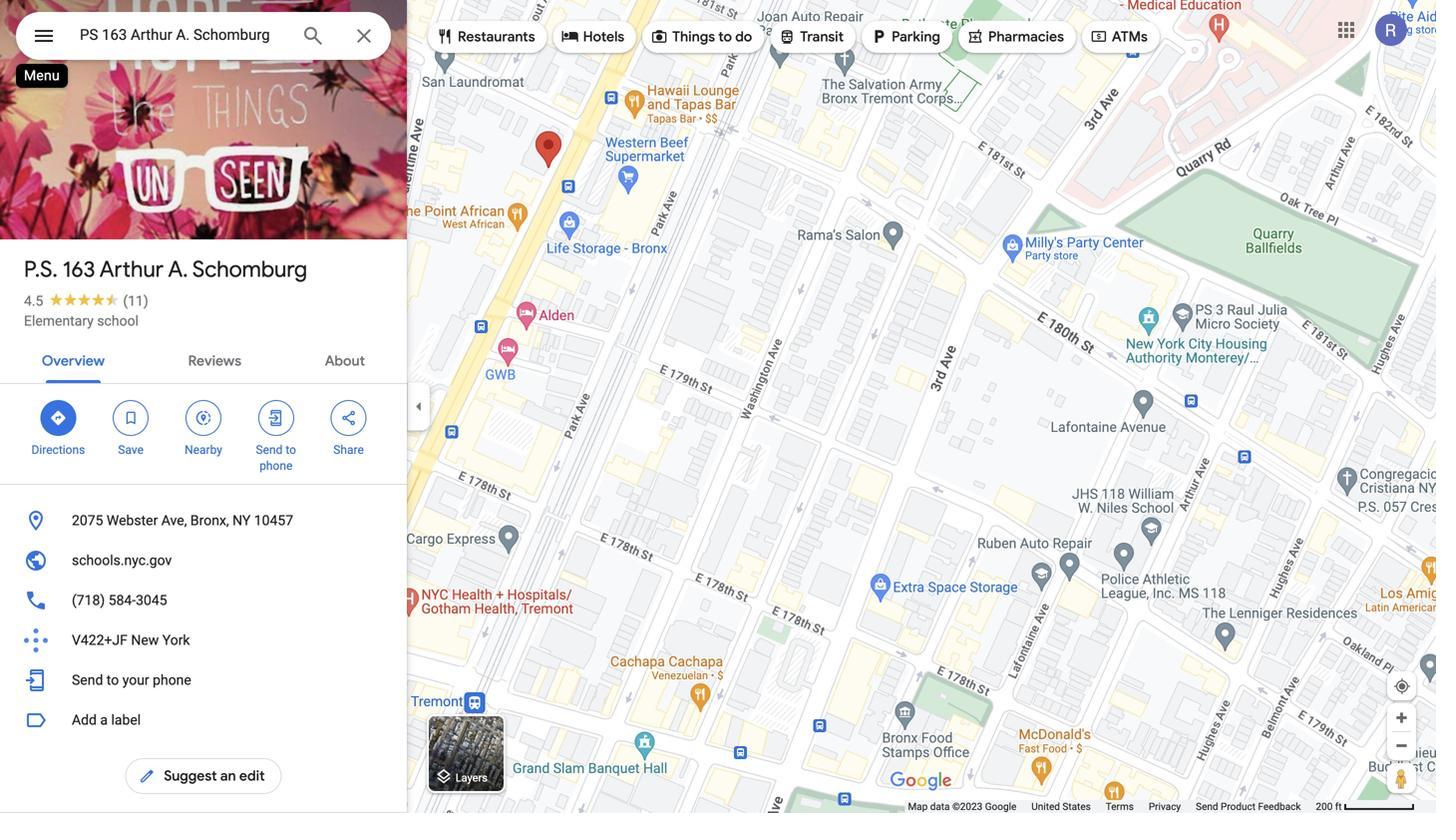 Task type: locate. For each thing, give the bounding box(es) containing it.
2075
[[72, 512, 103, 529]]


[[32, 21, 56, 50]]

send inside send to phone
[[256, 443, 283, 457]]

footer containing map data ©2023 google
[[908, 800, 1316, 813]]

1 vertical spatial phone
[[153, 672, 191, 688]]

0 vertical spatial to
[[719, 28, 732, 46]]

add
[[72, 712, 97, 728]]

directions
[[31, 443, 85, 457]]

reviews
[[188, 352, 241, 370]]


[[267, 407, 285, 429]]

tab list
[[0, 335, 407, 383]]

 parking
[[870, 25, 941, 47]]

arthur
[[100, 255, 164, 283]]

0 horizontal spatial to
[[107, 672, 119, 688]]

privacy button
[[1149, 800, 1181, 813]]

phone down 
[[260, 459, 293, 473]]

tab list containing overview
[[0, 335, 407, 383]]

v422+jf
[[72, 632, 128, 648]]

united states
[[1032, 801, 1091, 813]]

photos
[[64, 198, 113, 216]]

states
[[1063, 801, 1091, 813]]

 search field
[[16, 12, 391, 64]]

phone inside button
[[153, 672, 191, 688]]

actions for p.s. 163 arthur a. schomburg region
[[0, 384, 407, 484]]

none field inside the ps 163 arthur a. schomburg field
[[80, 23, 285, 47]]

PS 163 Arthur A. Schomburg field
[[16, 12, 391, 60]]

do
[[735, 28, 752, 46]]

to
[[719, 28, 732, 46], [286, 443, 296, 457], [107, 672, 119, 688]]


[[967, 25, 985, 47]]

1 vertical spatial to
[[286, 443, 296, 457]]

about
[[325, 352, 365, 370]]

2 horizontal spatial send
[[1196, 801, 1219, 813]]

to for send to your phone
[[107, 672, 119, 688]]

reviews button
[[172, 335, 257, 383]]

united
[[1032, 801, 1060, 813]]

5 photos
[[51, 198, 113, 216]]

send up the add
[[72, 672, 103, 688]]


[[561, 25, 579, 47]]

send left "product"
[[1196, 801, 1219, 813]]

united states button
[[1032, 800, 1091, 813]]

transit
[[800, 28, 844, 46]]

terms
[[1106, 801, 1134, 813]]

footer
[[908, 800, 1316, 813]]

1 horizontal spatial phone
[[260, 459, 293, 473]]

None field
[[80, 23, 285, 47]]

1 vertical spatial send
[[72, 672, 103, 688]]

show your location image
[[1394, 677, 1412, 695]]

 atms
[[1090, 25, 1148, 47]]

to left do on the top right of the page
[[719, 28, 732, 46]]

atms
[[1112, 28, 1148, 46]]

zoom in image
[[1395, 710, 1410, 725]]

5 photos button
[[15, 190, 121, 224]]

overview
[[42, 352, 105, 370]]

163
[[63, 255, 95, 283]]

v422+jf new york
[[72, 632, 190, 648]]

to left your
[[107, 672, 119, 688]]

to inside button
[[107, 672, 119, 688]]

send
[[256, 443, 283, 457], [72, 672, 103, 688], [1196, 801, 1219, 813]]

parking
[[892, 28, 941, 46]]

send product feedback
[[1196, 801, 1301, 813]]


[[436, 25, 454, 47]]

webster
[[107, 512, 158, 529]]

an
[[220, 767, 236, 785]]

data
[[930, 801, 950, 813]]

bronx,
[[190, 512, 229, 529]]

send inside button
[[1196, 801, 1219, 813]]

send inside button
[[72, 672, 103, 688]]

overview button
[[26, 335, 121, 383]]

1 horizontal spatial to
[[286, 443, 296, 457]]

nearby
[[185, 443, 222, 457]]

ny
[[233, 512, 251, 529]]

send for send to your phone
[[72, 672, 103, 688]]

0 vertical spatial phone
[[260, 459, 293, 473]]

2 horizontal spatial to
[[719, 28, 732, 46]]

10457
[[254, 512, 293, 529]]

 pharmacies
[[967, 25, 1064, 47]]

2 vertical spatial to
[[107, 672, 119, 688]]

pharmacies
[[989, 28, 1064, 46]]

0 horizontal spatial send
[[72, 672, 103, 688]]

0 horizontal spatial phone
[[153, 672, 191, 688]]

5
[[51, 198, 60, 216]]

schomburg
[[192, 255, 307, 283]]

0 vertical spatial send
[[256, 443, 283, 457]]

(11)
[[123, 293, 148, 309]]

 button
[[16, 12, 72, 64]]

phone inside send to phone
[[260, 459, 293, 473]]

2 vertical spatial send
[[1196, 801, 1219, 813]]

suggest
[[164, 767, 217, 785]]

new
[[131, 632, 159, 648]]


[[1090, 25, 1108, 47]]

send to your phone button
[[0, 660, 407, 700]]

elementary school button
[[24, 311, 139, 331]]

a
[[100, 712, 108, 728]]


[[870, 25, 888, 47]]


[[122, 407, 140, 429]]

1 horizontal spatial send
[[256, 443, 283, 457]]

to left share
[[286, 443, 296, 457]]

to inside send to phone
[[286, 443, 296, 457]]

©2023
[[953, 801, 983, 813]]

phone
[[260, 459, 293, 473], [153, 672, 191, 688]]

share
[[334, 443, 364, 457]]


[[651, 25, 669, 47]]

footer inside google maps element
[[908, 800, 1316, 813]]

2075 webster ave, bronx, ny 10457
[[72, 512, 293, 529]]

4.5
[[24, 293, 43, 309]]

phone right your
[[153, 672, 191, 688]]

send down 
[[256, 443, 283, 457]]

4.5 stars image
[[43, 293, 123, 306]]



Task type: vqa. For each thing, say whether or not it's contained in the screenshot.
Information For P.S. 163 Arthur A. Schomburg region
yes



Task type: describe. For each thing, give the bounding box(es) containing it.
p.s. 163 arthur a. schomburg
[[24, 255, 307, 283]]

schools.nyc.gov
[[72, 552, 172, 569]]

add a label button
[[0, 700, 407, 740]]

3045
[[136, 592, 167, 609]]

about button
[[309, 335, 381, 383]]

schools.nyc.gov link
[[0, 541, 407, 581]]


[[138, 765, 156, 787]]


[[778, 25, 796, 47]]

elementary school
[[24, 313, 139, 329]]


[[49, 407, 67, 429]]

elementary
[[24, 313, 94, 329]]

school
[[97, 313, 139, 329]]

send product feedback button
[[1196, 800, 1301, 813]]


[[195, 407, 212, 429]]

information for p.s. 163 arthur a. schomburg region
[[0, 501, 407, 700]]

(718) 584-3045
[[72, 592, 167, 609]]

edit
[[239, 767, 265, 785]]

layers
[[456, 771, 488, 784]]

(718)
[[72, 592, 105, 609]]

restaurants
[[458, 28, 535, 46]]

google account: ruby anderson  
(rubyanndersson@gmail.com) image
[[1376, 14, 1408, 46]]

tab list inside google maps element
[[0, 335, 407, 383]]

send to phone
[[256, 443, 296, 473]]

 suggest an edit
[[138, 765, 265, 787]]

map data ©2023 google
[[908, 801, 1017, 813]]

hotels
[[583, 28, 625, 46]]

 things to do
[[651, 25, 752, 47]]

show street view coverage image
[[1388, 763, 1417, 793]]

things
[[673, 28, 715, 46]]

to inside  things to do
[[719, 28, 732, 46]]

terms button
[[1106, 800, 1134, 813]]

a.
[[168, 255, 188, 283]]

200 ft button
[[1316, 801, 1416, 813]]

your
[[122, 672, 149, 688]]

to for send to phone
[[286, 443, 296, 457]]

google maps element
[[0, 0, 1437, 813]]

11 reviews element
[[123, 293, 148, 309]]

p.s. 163 arthur a. schomburg main content
[[0, 0, 407, 813]]

 restaurants
[[436, 25, 535, 47]]

google
[[985, 801, 1017, 813]]

send to your phone
[[72, 672, 191, 688]]

add a label
[[72, 712, 141, 728]]

feedback
[[1258, 801, 1301, 813]]

zoom out image
[[1395, 738, 1410, 753]]

200 ft
[[1316, 801, 1342, 813]]

product
[[1221, 801, 1256, 813]]

save
[[118, 443, 144, 457]]

p.s.
[[24, 255, 58, 283]]

send for send to phone
[[256, 443, 283, 457]]

label
[[111, 712, 141, 728]]

york
[[162, 632, 190, 648]]

ft
[[1336, 801, 1342, 813]]

2075 webster ave, bronx, ny 10457 button
[[0, 501, 407, 541]]

 hotels
[[561, 25, 625, 47]]

privacy
[[1149, 801, 1181, 813]]

200
[[1316, 801, 1333, 813]]

ave,
[[161, 512, 187, 529]]

collapse side panel image
[[408, 396, 430, 417]]

send for send product feedback
[[1196, 801, 1219, 813]]

 transit
[[778, 25, 844, 47]]


[[340, 407, 358, 429]]

photo of p.s. 163 arthur a. schomburg image
[[0, 0, 407, 323]]

(718) 584-3045 button
[[0, 581, 407, 621]]



